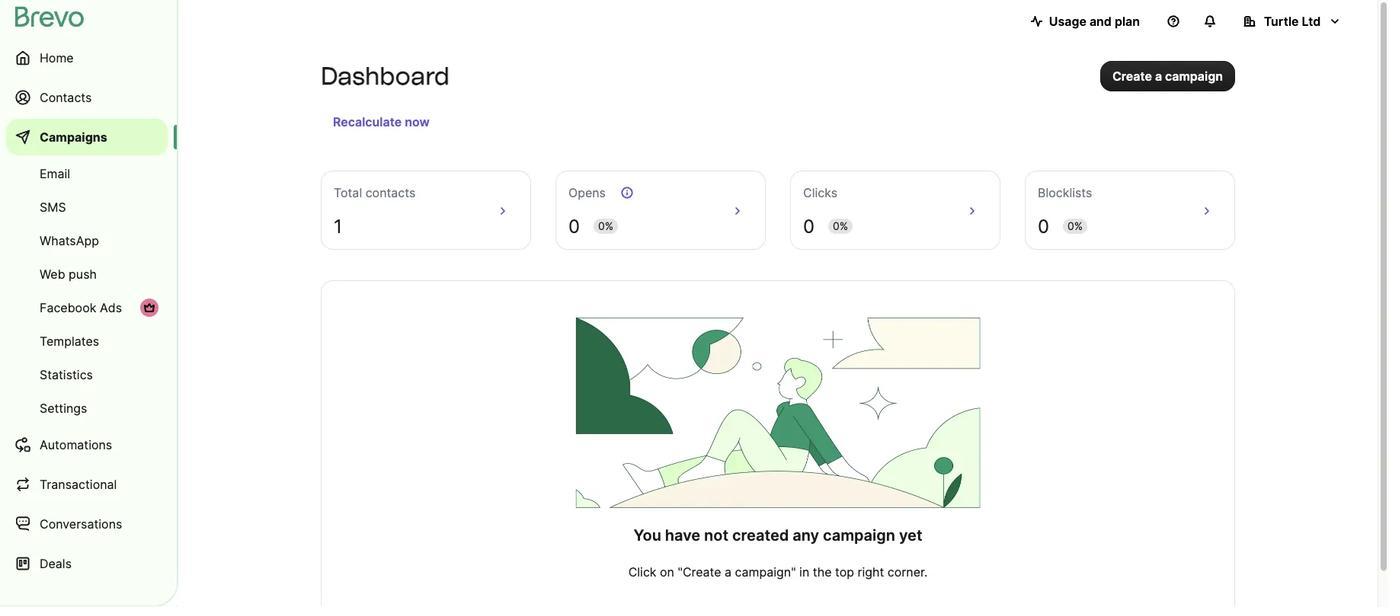 Task type: describe. For each thing, give the bounding box(es) containing it.
in
[[800, 565, 810, 580]]

you have not created any campaign yet
[[634, 526, 923, 545]]

usage and plan
[[1049, 14, 1140, 29]]

opens
[[569, 185, 606, 200]]

facebook ads
[[40, 300, 122, 315]]

corner.
[[888, 565, 928, 580]]

conversations link
[[6, 506, 168, 543]]

left___rvooi image
[[143, 302, 155, 314]]

top
[[835, 565, 854, 580]]

clicks
[[803, 185, 838, 200]]

campaigns link
[[6, 119, 168, 155]]

a inside button
[[1155, 69, 1162, 83]]

1 0% from the left
[[598, 220, 614, 233]]

the
[[813, 565, 832, 580]]

created
[[732, 526, 789, 545]]

web
[[40, 267, 65, 282]]

click
[[628, 565, 657, 580]]

home
[[40, 50, 74, 65]]

deals
[[40, 556, 72, 571]]

right
[[858, 565, 884, 580]]

plan
[[1115, 14, 1140, 29]]

contacts link
[[6, 79, 168, 116]]

automations link
[[6, 427, 168, 463]]

total contacts
[[334, 185, 416, 200]]

campaign inside button
[[1165, 69, 1223, 83]]

conversations
[[40, 517, 122, 532]]

statistics link
[[6, 360, 168, 390]]

automations
[[40, 437, 112, 452]]

facebook ads link
[[6, 293, 168, 323]]

sms link
[[6, 192, 168, 223]]

turtle ltd button
[[1232, 6, 1354, 37]]

on
[[660, 565, 674, 580]]

0 horizontal spatial a
[[725, 565, 732, 580]]

transactional link
[[6, 466, 168, 503]]

yet
[[899, 526, 923, 545]]

now
[[405, 114, 430, 129]]

ltd
[[1302, 14, 1321, 29]]

transactional
[[40, 477, 117, 492]]

turtle ltd
[[1264, 14, 1321, 29]]

recalculate now button
[[327, 110, 436, 134]]

total
[[334, 185, 362, 200]]

push
[[69, 267, 97, 282]]

create
[[1113, 69, 1152, 83]]



Task type: vqa. For each thing, say whether or not it's contained in the screenshot.
second Limited to 2000 contacts from right
no



Task type: locate. For each thing, give the bounding box(es) containing it.
you
[[634, 526, 661, 545]]

1 horizontal spatial a
[[1155, 69, 1162, 83]]

1 horizontal spatial 0%
[[833, 220, 848, 233]]

0%
[[598, 220, 614, 233], [833, 220, 848, 233], [1068, 220, 1083, 233]]

0% down opens
[[598, 220, 614, 233]]

whatsapp
[[40, 233, 99, 248]]

0 vertical spatial a
[[1155, 69, 1162, 83]]

0% for clicks
[[833, 220, 848, 233]]

dashboard
[[321, 61, 450, 91]]

templates link
[[6, 326, 168, 357]]

0 vertical spatial campaign
[[1165, 69, 1223, 83]]

2 horizontal spatial 0
[[1038, 215, 1049, 237]]

0% for blocklists
[[1068, 220, 1083, 233]]

sms
[[40, 200, 66, 215]]

3 0% from the left
[[1068, 220, 1083, 233]]

web push link
[[6, 259, 168, 290]]

1 vertical spatial a
[[725, 565, 732, 580]]

a right "create
[[725, 565, 732, 580]]

facebook
[[40, 300, 96, 315]]

1 0 from the left
[[569, 215, 580, 237]]

click on "create a campaign" in the top right corner.
[[628, 565, 928, 580]]

0 for blocklists
[[1038, 215, 1049, 237]]

and
[[1090, 14, 1112, 29]]

0 horizontal spatial 0%
[[598, 220, 614, 233]]

campaign"
[[735, 565, 796, 580]]

any
[[793, 526, 819, 545]]

not
[[704, 526, 729, 545]]

0 down clicks
[[803, 215, 815, 237]]

0 horizontal spatial 0
[[569, 215, 580, 237]]

usage
[[1049, 14, 1087, 29]]

2 0% from the left
[[833, 220, 848, 233]]

campaign up right
[[823, 526, 895, 545]]

contacts
[[366, 185, 416, 200]]

0% down blocklists
[[1068, 220, 1083, 233]]

0% down clicks
[[833, 220, 848, 233]]

settings link
[[6, 393, 168, 424]]

turtle
[[1264, 14, 1299, 29]]

create a campaign button
[[1100, 61, 1235, 91]]

campaign right create
[[1165, 69, 1223, 83]]

1 horizontal spatial 0
[[803, 215, 815, 237]]

home link
[[6, 40, 168, 76]]

contacts
[[40, 90, 92, 105]]

campaigns
[[40, 130, 107, 144]]

blocklists
[[1038, 185, 1092, 200]]

email link
[[6, 159, 168, 189]]

templates
[[40, 334, 99, 349]]

settings
[[40, 401, 87, 416]]

0 horizontal spatial campaign
[[823, 526, 895, 545]]

recalculate
[[333, 114, 402, 129]]

email
[[40, 166, 70, 181]]

0 down opens
[[569, 215, 580, 237]]

2 horizontal spatial 0%
[[1068, 220, 1083, 233]]

"create
[[678, 565, 721, 580]]

1 vertical spatial campaign
[[823, 526, 895, 545]]

1
[[334, 215, 342, 237]]

1 horizontal spatial campaign
[[1165, 69, 1223, 83]]

deals link
[[6, 546, 168, 582]]

a right create
[[1155, 69, 1162, 83]]

statistics
[[40, 367, 93, 382]]

a
[[1155, 69, 1162, 83], [725, 565, 732, 580]]

2 0 from the left
[[803, 215, 815, 237]]

3 0 from the left
[[1038, 215, 1049, 237]]

create a campaign
[[1113, 69, 1223, 83]]

0 for clicks
[[803, 215, 815, 237]]

whatsapp link
[[6, 226, 168, 256]]

ads
[[100, 300, 122, 315]]

campaign
[[1165, 69, 1223, 83], [823, 526, 895, 545]]

web push
[[40, 267, 97, 282]]

recalculate now
[[333, 114, 430, 129]]

0
[[569, 215, 580, 237], [803, 215, 815, 237], [1038, 215, 1049, 237]]

0 down blocklists
[[1038, 215, 1049, 237]]

usage and plan button
[[1019, 6, 1152, 37]]

have
[[665, 526, 701, 545]]



